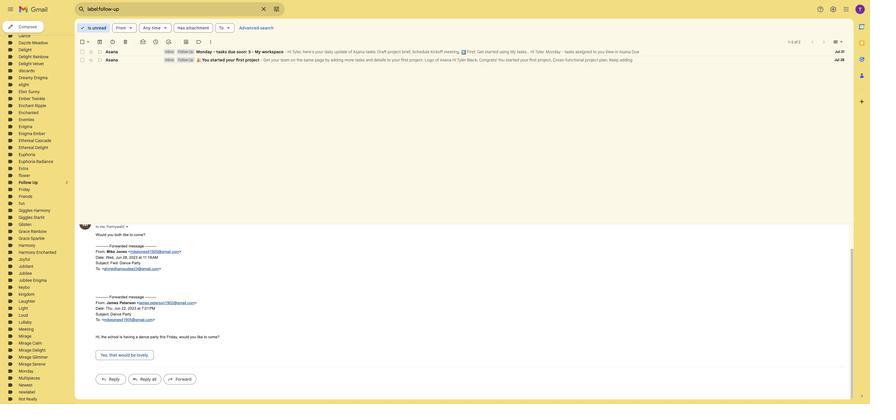Task type: locate. For each thing, give the bounding box(es) containing it.
2 vertical spatial dance
[[110, 313, 121, 317]]

2 subject: from the top
[[96, 313, 109, 317]]

0 vertical spatial grace
[[19, 229, 30, 235]]

row down 1️⃣ 'image' on the top right
[[75, 56, 849, 64]]

0 vertical spatial message
[[129, 244, 144, 249]]

2 tyler, from the left
[[535, 49, 545, 55]]

1 vertical spatial get
[[263, 57, 270, 63]]

1 vertical spatial ember
[[33, 131, 45, 137]]

reply inside the reply all link
[[140, 378, 151, 383]]

of up more
[[348, 49, 352, 55]]

forwarded for peterson
[[109, 296, 128, 300]]

1 horizontal spatial you
[[498, 57, 505, 63]]

meadow
[[32, 40, 48, 46]]

more image
[[208, 39, 214, 45]]

1 vertical spatial you
[[107, 233, 114, 237]]

time
[[152, 25, 161, 31]]

harmony for harmony link
[[19, 243, 35, 249]]

1 vertical spatial from:
[[96, 301, 106, 306]]

2 adding from the left
[[620, 57, 633, 63]]

ethereal delight
[[19, 145, 48, 151]]

ethereal for ethereal cascade
[[19, 138, 34, 144]]

0 vertical spatial party
[[132, 261, 141, 266]]

1 you from the left
[[202, 57, 209, 63]]

1 vertical spatial of
[[348, 49, 352, 55]]

0 horizontal spatial you
[[107, 233, 114, 237]]

giggles harmony
[[19, 208, 50, 214]]

clear search image
[[258, 3, 270, 15]]

adding right keep
[[620, 57, 633, 63]]

-
[[213, 49, 215, 55], [252, 49, 254, 55], [285, 49, 287, 55], [562, 49, 564, 55], [261, 57, 262, 63], [96, 244, 97, 249], [97, 244, 98, 249], [98, 244, 99, 249], [99, 244, 101, 249], [101, 244, 102, 249], [102, 244, 103, 249], [103, 244, 105, 249], [105, 244, 106, 249], [106, 244, 107, 249], [107, 244, 108, 249], [145, 244, 146, 249], [146, 244, 148, 249], [148, 244, 149, 249], [149, 244, 150, 249], [150, 244, 151, 249], [151, 244, 153, 249], [153, 244, 154, 249], [154, 244, 155, 249], [155, 244, 156, 249], [96, 296, 97, 300], [97, 296, 98, 300], [98, 296, 99, 300], [99, 296, 101, 300], [101, 296, 102, 300], [102, 296, 103, 300], [103, 296, 105, 300], [105, 296, 106, 300], [106, 296, 107, 300], [107, 296, 108, 300], [145, 296, 146, 300], [146, 296, 148, 300], [148, 296, 149, 300], [149, 296, 150, 300], [150, 296, 151, 300], [151, 296, 153, 300], [153, 296, 154, 300], [154, 296, 155, 300], [155, 296, 156, 300]]

forwarded inside ---------- forwarded message --------- from: james peterson < james.peterson1902@gmail.com > date: thu, jun 22, 2023 at 7:01 pm subject: dance party to:  < mikejones41905@gmail.com >
[[109, 296, 128, 300]]

ethereal up "euphoria" link at top
[[19, 145, 34, 151]]

0 vertical spatial from:
[[96, 250, 106, 254]]

reply left all
[[140, 378, 151, 383]]

message for mikejones41905@gmail.com
[[129, 244, 144, 249]]

project down assigned
[[585, 57, 598, 63]]

2 mirage from the top
[[19, 341, 31, 347]]

1 vertical spatial mikejones41905@gmail.com link
[[104, 318, 153, 323]]

0 vertical spatial inbox
[[165, 50, 174, 54]]

party up "ahmedhamoudee23@gmail.com" link
[[132, 261, 141, 266]]

0 vertical spatial like
[[123, 233, 129, 237]]

at
[[139, 256, 142, 260], [137, 307, 141, 311]]

reply all
[[140, 378, 156, 383]]

1 vertical spatial the
[[101, 335, 107, 340]]

follow down 'move to inbox' icon
[[178, 50, 188, 54]]

mirage link
[[19, 334, 31, 340]]

follow up left 🎉 icon on the left top of page
[[178, 58, 193, 62]]

at for 11:18 am
[[139, 256, 142, 260]]

1 vertical spatial mikejones41905@gmail.com
[[104, 318, 153, 323]]

date: left wed,
[[96, 256, 105, 260]]

reply for reply all
[[140, 378, 151, 383]]

party down 22,
[[122, 313, 131, 317]]

logo
[[425, 57, 434, 63]]

0 vertical spatial subject:
[[96, 261, 109, 266]]

2 euphoria from the top
[[19, 159, 35, 165]]

1 horizontal spatial reply
[[140, 378, 151, 383]]

1 vertical spatial harmony
[[19, 243, 35, 249]]

jun inside ---------- forwarded message --------- from: james peterson < james.peterson1902@gmail.com > date: thu, jun 22, 2023 at 7:01 pm subject: dance party to:  < mikejones41905@gmail.com >
[[114, 307, 121, 311]]

first left project,
[[530, 57, 537, 63]]

from: left mike
[[96, 250, 106, 254]]

1 reply from the left
[[109, 378, 120, 383]]

has attachment button
[[174, 23, 213, 33]]

enchant ripple link
[[19, 103, 46, 109]]

2 vertical spatial of
[[435, 57, 439, 63]]

euphoria down ethereal delight "link"
[[19, 152, 35, 158]]

ember up enchant
[[19, 96, 31, 102]]

hi, the school is having a dance party this friday, would you like to come?
[[96, 335, 220, 340]]

1 inbox from the top
[[165, 50, 174, 54]]

get down workspace
[[263, 57, 270, 63]]

0 horizontal spatial first
[[236, 57, 244, 63]]

jubilee down jubilee link
[[19, 278, 32, 284]]

your up page
[[315, 49, 324, 55]]

get right first:
[[477, 49, 484, 55]]

search mail image
[[76, 4, 87, 15]]

28
[[841, 58, 845, 62]]

2 horizontal spatial monday
[[546, 49, 561, 55]]

date: inside ---------- forwarded message --------- from: mike jones < mikejones41905@gmail.com > date: wed, jun 28, 2023 at 11:18 am subject: fwd: dance party to:  < ahmedhamoudee23@gmail.com >
[[96, 256, 105, 260]]

details
[[374, 57, 386, 63]]

2 horizontal spatial you
[[598, 49, 605, 55]]

0 vertical spatial dance
[[19, 33, 31, 39]]

glisten
[[19, 222, 32, 228]]

0 vertical spatial jubilee
[[19, 271, 32, 277]]

from: for date: thu, jun 22, 2023 at 7:01 pm
[[96, 301, 106, 306]]

to:
[[96, 267, 101, 272], [96, 318, 101, 323]]

jun inside ---------- forwarded message --------- from: mike jones < mikejones41905@gmail.com > date: wed, jun 28, 2023 at 11:18 am subject: fwd: dance party to:  < ahmedhamoudee23@gmail.com >
[[116, 256, 122, 260]]

monday - tasks due soon: 5 - my workspace
[[196, 49, 284, 55]]

get
[[477, 49, 484, 55], [263, 57, 270, 63]]

party inside ---------- forwarded message --------- from: mike jones < mikejones41905@gmail.com > date: wed, jun 28, 2023 at 11:18 am subject: fwd: dance party to:  < ahmedhamoudee23@gmail.com >
[[132, 261, 141, 266]]

message
[[129, 244, 144, 249], [129, 296, 144, 300]]

delight for delight rainbow
[[19, 54, 32, 60]]

dance down thu,
[[110, 313, 121, 317]]

my right 5
[[255, 49, 261, 55]]

row up tyler
[[75, 48, 849, 56]]

2023 for dance
[[129, 256, 138, 260]]

1 vertical spatial date:
[[96, 307, 105, 311]]

1 adding from the left
[[331, 57, 344, 63]]

you right friday,
[[190, 335, 196, 340]]

2 inbox from the top
[[165, 58, 174, 62]]

message inside ---------- forwarded message --------- from: mike jones < mikejones41905@gmail.com > date: wed, jun 28, 2023 at 11:18 am subject: fwd: dance party to:  < ahmedhamoudee23@gmail.com >
[[129, 244, 144, 249]]

party
[[150, 335, 159, 340]]

subject: inside ---------- forwarded message --------- from: mike jones < mikejones41905@gmail.com > date: wed, jun 28, 2023 at 11:18 am subject: fwd: dance party to:  < ahmedhamoudee23@gmail.com >
[[96, 261, 109, 266]]

kingdom
[[19, 292, 35, 298]]

any time button
[[139, 23, 171, 33]]

date: left thu,
[[96, 307, 105, 311]]

delete image
[[123, 39, 128, 45]]

3 mirage from the top
[[19, 348, 31, 354]]

tyler, up project,
[[535, 49, 545, 55]]

tasks left "due"
[[216, 49, 227, 55]]

mikejones41905@gmail.com inside ---------- forwarded message --------- from: james peterson < james.peterson1902@gmail.com > date: thu, jun 22, 2023 at 7:01 pm subject: dance party to:  < mikejones41905@gmail.com >
[[104, 318, 153, 323]]

mirage up monday 'link'
[[19, 362, 31, 368]]

0 vertical spatial ember
[[19, 96, 31, 102]]

monday up 🎉 icon on the left top of page
[[196, 49, 212, 55]]

1 horizontal spatial tyler,
[[535, 49, 545, 55]]

Search mail text field
[[88, 6, 257, 12]]

you started your first project
[[201, 57, 260, 63]]

adding down update
[[331, 57, 344, 63]]

at left 11:18 am
[[139, 256, 142, 260]]

1 vertical spatial subject:
[[96, 313, 109, 317]]

settings image
[[830, 6, 837, 13]]

twinkle
[[32, 96, 45, 102]]

1 vertical spatial at
[[137, 307, 141, 311]]

extra
[[19, 166, 28, 172]]

you
[[598, 49, 605, 55], [107, 233, 114, 237], [190, 335, 196, 340]]

would right friday,
[[179, 335, 189, 340]]

rainbow up velvet
[[33, 54, 49, 60]]

ethereal for ethereal delight
[[19, 145, 34, 151]]

1 forwarded from the top
[[109, 244, 128, 249]]

jul for get your team on the same page by adding more tasks and details to your  first project. logo of asana hi tyler black, congrats! you started your  first project, cross-functional project plan. keep adding
[[835, 58, 840, 62]]

2 vertical spatial you
[[190, 335, 196, 340]]

1 ethereal from the top
[[19, 138, 34, 144]]

forwarded inside ---------- forwarded message --------- from: mike jones < mikejones41905@gmail.com > date: wed, jun 28, 2023 at 11:18 am subject: fwd: dance party to:  < ahmedhamoudee23@gmail.com >
[[109, 244, 128, 249]]

0 horizontal spatial monday
[[19, 369, 33, 375]]

2 vertical spatial follow up
[[19, 180, 38, 186]]

mirage glimmer
[[19, 355, 48, 361]]

giggles up "glisten"
[[19, 215, 33, 221]]

at left 7:01 pm
[[137, 307, 141, 311]]

to: inside ---------- forwarded message --------- from: james peterson < james.peterson1902@gmail.com > date: thu, jun 22, 2023 at 7:01 pm subject: dance party to:  < mikejones41905@gmail.com >
[[96, 318, 101, 323]]

is unread button
[[77, 23, 110, 33]]

discardo
[[19, 68, 35, 74]]

discardo link
[[19, 68, 35, 74]]

tyler, up on
[[292, 49, 302, 55]]

mikejones41905@gmail.com link up 11:18 am
[[130, 250, 179, 254]]

up
[[189, 50, 193, 54], [189, 58, 193, 62], [32, 180, 38, 186]]

enchanted down sparkle
[[36, 250, 56, 256]]

0 vertical spatial up
[[189, 50, 193, 54]]

first:
[[467, 49, 476, 55]]

euphoria
[[19, 152, 35, 158], [19, 159, 35, 165]]

0 vertical spatial you
[[598, 49, 605, 55]]

2 grace from the top
[[19, 236, 30, 242]]

mirage for mirage calm
[[19, 341, 31, 347]]

5 mirage from the top
[[19, 362, 31, 368]]

follow left 🎉 icon on the left top of page
[[178, 58, 188, 62]]

laughter link
[[19, 299, 35, 305]]

harmony enchanted
[[19, 250, 56, 256]]

None search field
[[75, 2, 285, 16]]

follow up down flower
[[19, 180, 38, 186]]

kingdom link
[[19, 292, 35, 298]]

reply for reply
[[109, 378, 120, 383]]

1 vertical spatial ethereal
[[19, 145, 34, 151]]

of right logo
[[435, 57, 439, 63]]

1 horizontal spatial get
[[477, 49, 484, 55]]

ahmedhamoudee23@gmail.com
[[104, 267, 159, 272]]

1 vertical spatial enchanted
[[36, 250, 56, 256]]

from: inside ---------- forwarded message --------- from: james peterson < james.peterson1902@gmail.com > date: thu, jun 22, 2023 at 7:01 pm subject: dance party to:  < mikejones41905@gmail.com >
[[96, 301, 106, 306]]

1 horizontal spatial adding
[[620, 57, 633, 63]]

team
[[281, 57, 290, 63]]

monday
[[196, 49, 212, 55], [546, 49, 561, 55], [19, 369, 33, 375]]

reply inside reply link
[[109, 378, 120, 383]]

1 jubilee from the top
[[19, 271, 32, 277]]

you left view
[[598, 49, 605, 55]]

1 horizontal spatial you
[[190, 335, 196, 340]]

1 vertical spatial party
[[122, 313, 131, 317]]

jun down jones
[[116, 256, 122, 260]]

fwd:
[[110, 261, 119, 266]]

from: inside ---------- forwarded message --------- from: mike jones < mikejones41905@gmail.com > date: wed, jun 28, 2023 at 11:18 am subject: fwd: dance party to:  < ahmedhamoudee23@gmail.com >
[[96, 250, 106, 254]]

0 vertical spatial date:
[[96, 256, 105, 260]]

mikejones41905@gmail.com up 11:18 am
[[130, 250, 179, 254]]

0 vertical spatial giggles
[[19, 208, 33, 214]]

1 subject: from the top
[[96, 261, 109, 266]]

1 date: from the top
[[96, 256, 105, 260]]

first: get started using my tasks… hi tyler,  monday - tasks assigned to you view in asana due
[[466, 49, 639, 55]]

get for first:
[[477, 49, 484, 55]]

0 vertical spatial jun
[[116, 256, 122, 260]]

hi up on
[[288, 49, 291, 55]]

2 giggles from the top
[[19, 215, 33, 221]]

archive image
[[97, 39, 103, 45]]

0 vertical spatial enchanted
[[19, 110, 39, 116]]

school
[[108, 335, 119, 340]]

dreamy
[[19, 75, 33, 81]]

monday up cross-
[[546, 49, 561, 55]]

dance up dazzle
[[19, 33, 31, 39]]

0 horizontal spatial adding
[[331, 57, 344, 63]]

you down using at the right top
[[498, 57, 505, 63]]

mirage calm link
[[19, 341, 42, 347]]

1 euphoria from the top
[[19, 152, 35, 158]]

1 vertical spatial like
[[197, 335, 203, 340]]

2023 down the peterson
[[128, 307, 136, 311]]

project right draft
[[388, 49, 401, 55]]

mirage up mirage serene link
[[19, 355, 31, 361]]

0 vertical spatial of
[[795, 40, 798, 44]]

0 horizontal spatial ember
[[19, 96, 31, 102]]

add to tasks image
[[166, 39, 172, 45]]

giggles for giggles harmony
[[19, 208, 33, 214]]

mirage for mirage glimmer
[[19, 355, 31, 361]]

1 mirage from the top
[[19, 334, 31, 340]]

enchant ripple
[[19, 103, 46, 109]]

message up the peterson
[[129, 296, 144, 300]]

0 horizontal spatial hi
[[288, 49, 291, 55]]

started right 🎉 icon on the left top of page
[[210, 57, 225, 63]]

1 vertical spatial giggles
[[19, 215, 33, 221]]

0 horizontal spatial would
[[118, 353, 130, 359]]

is
[[88, 25, 91, 31]]

dreamy enigma link
[[19, 75, 48, 81]]

project down 5
[[245, 57, 260, 63]]

2023 right 28,
[[129, 256, 138, 260]]

dance inside ---------- forwarded message --------- from: mike jones < mikejones41905@gmail.com > date: wed, jun 28, 2023 at 11:18 am subject: fwd: dance party to:  < ahmedhamoudee23@gmail.com >
[[120, 261, 131, 266]]

my
[[255, 49, 261, 55], [510, 49, 516, 55]]

ember up "cascade"
[[33, 131, 45, 137]]

to: inside ---------- forwarded message --------- from: mike jones < mikejones41905@gmail.com > date: wed, jun 28, 2023 at 11:18 am subject: fwd: dance party to:  < ahmedhamoudee23@gmail.com >
[[96, 267, 101, 272]]

harmony down grace sparkle link
[[19, 243, 35, 249]]

ember twinkle link
[[19, 96, 45, 102]]

a
[[136, 335, 138, 340]]

enemies
[[19, 117, 34, 123]]

started up congrats!
[[485, 49, 498, 55]]

delight for delight link
[[19, 47, 32, 53]]

message inside ---------- forwarded message --------- from: james peterson < james.peterson1902@gmail.com > date: thu, jun 22, 2023 at 7:01 pm subject: dance party to:  < mikejones41905@gmail.com >
[[129, 296, 144, 300]]

follow up for get your team on the same page by adding more tasks and details to your  first project. logo of asana hi tyler black, congrats! you started your  first project, cross-functional project plan. keep adding
[[178, 58, 193, 62]]

jul left 28
[[835, 58, 840, 62]]

your right details
[[392, 57, 400, 63]]

1 horizontal spatial the
[[297, 57, 303, 63]]

0 horizontal spatial get
[[263, 57, 270, 63]]

dance down 28,
[[120, 261, 131, 266]]

friday,
[[167, 335, 178, 340]]

0 vertical spatial follow up
[[178, 50, 193, 54]]

brief,
[[402, 49, 411, 55]]

None checkbox
[[79, 49, 85, 55], [79, 57, 85, 63], [79, 49, 85, 55], [79, 57, 85, 63]]

harmony for harmony enchanted
[[19, 250, 35, 256]]

enchant
[[19, 103, 34, 109]]

grace up harmony link
[[19, 236, 30, 242]]

2 date: from the top
[[96, 307, 105, 311]]

0 vertical spatial get
[[477, 49, 484, 55]]

follow up
[[178, 50, 193, 54], [178, 58, 193, 62], [19, 180, 38, 186]]

rainbow for delight rainbow
[[33, 54, 49, 60]]

1 horizontal spatial hi
[[453, 57, 456, 63]]

2 reply from the left
[[140, 378, 151, 383]]

tasks left and
[[355, 57, 365, 63]]

enchanted up enemies link
[[19, 110, 39, 116]]

hi left tyler
[[453, 57, 456, 63]]

ethereal down enigma ember at the top of page
[[19, 138, 34, 144]]

jubilee down jubilant "link"
[[19, 271, 32, 277]]

reply down 'that'
[[109, 378, 120, 383]]

1 first from the left
[[236, 57, 244, 63]]

2 from: from the top
[[96, 301, 106, 306]]

harmony enchanted link
[[19, 250, 56, 256]]

cascade
[[35, 138, 51, 144]]

like right the both
[[123, 233, 129, 237]]

hi right tasks…
[[531, 49, 534, 55]]

my right using at the right top
[[510, 49, 516, 55]]

party inside ---------- forwarded message --------- from: james peterson < james.peterson1902@gmail.com > date: thu, jun 22, 2023 at 7:01 pm subject: dance party to:  < mikejones41905@gmail.com >
[[122, 313, 131, 317]]

jun for peterson
[[114, 307, 121, 311]]

mirage serene link
[[19, 362, 45, 368]]

1 horizontal spatial of
[[435, 57, 439, 63]]

tasks up the functional
[[565, 49, 574, 55]]

1 tyler, from the left
[[292, 49, 302, 55]]

the right on
[[297, 57, 303, 63]]

move to inbox image
[[183, 39, 189, 45]]

follow up for hi tyler, here's your daily update of asana tasks: draft project brief,  schedule kickoff meeting,
[[178, 50, 193, 54]]

first down brief,
[[401, 57, 409, 63]]

1 from: from the top
[[96, 250, 106, 254]]

1 message from the top
[[129, 244, 144, 249]]

0 vertical spatial 2023
[[129, 256, 138, 260]]

mark as read image
[[140, 39, 146, 45]]

1 vertical spatial jul
[[835, 58, 840, 62]]

1 horizontal spatial my
[[510, 49, 516, 55]]

2 jubilee from the top
[[19, 278, 32, 284]]

2 forwarded from the top
[[109, 296, 128, 300]]

your down tasks…
[[520, 57, 529, 63]]

jun left 22,
[[114, 307, 121, 311]]

delight down dazzle
[[19, 47, 32, 53]]

31
[[841, 50, 845, 54]]

at inside ---------- forwarded message --------- from: mike jones < mikejones41905@gmail.com > date: wed, jun 28, 2023 at 11:18 am subject: fwd: dance party to:  < ahmedhamoudee23@gmail.com >
[[139, 256, 142, 260]]

0 vertical spatial rainbow
[[33, 54, 49, 60]]

follow up down 'move to inbox' icon
[[178, 50, 193, 54]]

date:
[[96, 256, 105, 260], [96, 307, 105, 311]]

mirage down mirage link
[[19, 341, 31, 347]]

friday
[[19, 187, 30, 193]]

grace down glisten link
[[19, 229, 30, 235]]

harmony up starlit
[[34, 208, 50, 214]]

0 horizontal spatial my
[[255, 49, 261, 55]]

date: inside ---------- forwarded message --------- from: james peterson < james.peterson1902@gmail.com > date: thu, jun 22, 2023 at 7:01 pm subject: dance party to:  < mikejones41905@gmail.com >
[[96, 307, 105, 311]]

at inside ---------- forwarded message --------- from: james peterson < james.peterson1902@gmail.com > date: thu, jun 22, 2023 at 7:01 pm subject: dance party to:  < mikejones41905@gmail.com >
[[137, 307, 141, 311]]

1 vertical spatial come?
[[208, 335, 220, 340]]

main content
[[75, 19, 854, 400]]

2 horizontal spatial 2
[[799, 40, 801, 44]]

0 vertical spatial come?
[[134, 233, 145, 237]]

0 vertical spatial follow
[[178, 50, 188, 54]]

rainbow up sparkle
[[31, 229, 47, 235]]

reply link
[[96, 375, 126, 385]]

2 horizontal spatial first
[[530, 57, 537, 63]]

giggles down fun link
[[19, 208, 33, 214]]

would
[[96, 233, 106, 237]]

1 horizontal spatial first
[[401, 57, 409, 63]]

monday for monday 'link'
[[19, 369, 33, 375]]

subject: inside ---------- forwarded message --------- from: james peterson < james.peterson1902@gmail.com > date: thu, jun 22, 2023 at 7:01 pm subject: dance party to:  < mikejones41905@gmail.com >
[[96, 313, 109, 317]]

2 message from the top
[[129, 296, 144, 300]]

0 vertical spatial forwarded
[[109, 244, 128, 249]]

1 horizontal spatial come?
[[208, 335, 220, 340]]

jubilee
[[19, 271, 32, 277], [19, 278, 32, 284]]

from
[[116, 25, 126, 31]]

yes,
[[101, 353, 108, 359]]

1 vertical spatial message
[[129, 296, 144, 300]]

you right 🎉 icon on the left top of page
[[202, 57, 209, 63]]

euphoria down "euphoria" link at top
[[19, 159, 35, 165]]

jubilee for jubilee enigma
[[19, 278, 32, 284]]

subject: down thu,
[[96, 313, 109, 317]]

2 ethereal from the top
[[19, 145, 34, 151]]

message for james.peterson1902@gmail.com
[[129, 296, 144, 300]]

row
[[75, 48, 849, 56], [75, 56, 849, 64]]

mirage glimmer link
[[19, 355, 48, 361]]

2023 inside ---------- forwarded message --------- from: james peterson < james.peterson1902@gmail.com > date: thu, jun 22, 2023 at 7:01 pm subject: dance party to:  < mikejones41905@gmail.com >
[[128, 307, 136, 311]]

1 horizontal spatial started
[[485, 49, 498, 55]]

1 vertical spatial rainbow
[[31, 229, 47, 235]]

like right friday,
[[197, 335, 203, 340]]

navigation
[[0, 19, 75, 405]]

1 vertical spatial inbox
[[165, 58, 174, 62]]

reply
[[109, 378, 120, 383], [140, 378, 151, 383]]

mikejones41905@gmail.com down 22,
[[104, 318, 153, 323]]

0 vertical spatial to:
[[96, 267, 101, 272]]

daily
[[325, 49, 333, 55]]

1
[[788, 40, 790, 44]]

delight
[[19, 47, 32, 53], [19, 54, 32, 60], [19, 61, 32, 67], [35, 145, 48, 151], [32, 348, 46, 354]]

plan.
[[599, 57, 608, 63]]

giggles for giggles starlit
[[19, 215, 33, 221]]

0 horizontal spatial come?
[[134, 233, 145, 237]]

none checkbox inside main content
[[79, 39, 85, 45]]

1 vertical spatial up
[[189, 58, 193, 62]]

come?
[[134, 233, 145, 237], [208, 335, 220, 340]]

snooze image
[[153, 39, 159, 45]]

mirage down 'mirage calm' link
[[19, 348, 31, 354]]

forwarded up james
[[109, 296, 128, 300]]

1 to: from the top
[[96, 267, 101, 272]]

jul left 31
[[835, 50, 840, 54]]

enigma ember link
[[19, 131, 45, 137]]

4 mirage from the top
[[19, 355, 31, 361]]

tab list
[[854, 19, 870, 384]]

2023 inside ---------- forwarded message --------- from: mike jones < mikejones41905@gmail.com > date: wed, jun 28, 2023 at 11:18 am subject: fwd: dance party to:  < ahmedhamoudee23@gmail.com >
[[129, 256, 138, 260]]

date: for date: thu, jun 22, 2023 at 7:01 pm
[[96, 307, 105, 311]]

get for -
[[263, 57, 270, 63]]

flower
[[19, 173, 30, 179]]

1 vertical spatial would
[[118, 353, 130, 359]]

0 horizontal spatial of
[[348, 49, 352, 55]]

1 – 2 of 2
[[788, 40, 801, 44]]

None checkbox
[[79, 39, 85, 45]]

1 horizontal spatial like
[[197, 335, 203, 340]]

0 vertical spatial at
[[139, 256, 142, 260]]

2 to: from the top
[[96, 318, 101, 323]]

2 horizontal spatial hi
[[531, 49, 534, 55]]

from: left james
[[96, 301, 106, 306]]

0 vertical spatial the
[[297, 57, 303, 63]]

1 vertical spatial 2023
[[128, 307, 136, 311]]

would left be
[[118, 353, 130, 359]]

1 giggles from the top
[[19, 208, 33, 214]]

started down using at the right top
[[506, 57, 519, 63]]

delight for delight velvet
[[19, 61, 32, 67]]

delight down delight link
[[19, 54, 32, 60]]

2 vertical spatial harmony
[[19, 250, 35, 256]]

2 you from the left
[[498, 57, 505, 63]]

28,
[[123, 256, 128, 260]]

dazzle meadow
[[19, 40, 48, 46]]

1 vertical spatial jubilee
[[19, 278, 32, 284]]

the right hi,
[[101, 335, 107, 340]]

1 grace from the top
[[19, 229, 30, 235]]

0 horizontal spatial the
[[101, 335, 107, 340]]

to
[[593, 49, 597, 55], [387, 57, 391, 63], [96, 225, 99, 229], [130, 233, 133, 237], [204, 335, 207, 340]]

of right –
[[795, 40, 798, 44]]

me
[[100, 225, 105, 229]]

follow for get your team on the same page by adding more tasks and details to your  first project. logo of asana hi tyler black, congrats! you started your  first project, cross-functional project plan. keep adding
[[178, 58, 188, 62]]

sparkle
[[31, 236, 45, 242]]

soon:
[[237, 49, 247, 55]]

1 my from the left
[[255, 49, 261, 55]]



Task type: vqa. For each thing, say whether or not it's contained in the screenshot.
the top youtube
no



Task type: describe. For each thing, give the bounding box(es) containing it.
extra link
[[19, 166, 28, 172]]

2 row from the top
[[75, 56, 849, 64]]

both
[[115, 233, 122, 237]]

here's
[[303, 49, 314, 55]]

has attachment
[[178, 25, 209, 31]]

euphoria link
[[19, 152, 35, 158]]

thu,
[[106, 307, 113, 311]]

1 horizontal spatial tasks
[[355, 57, 365, 63]]

show details image
[[125, 225, 129, 229]]

0 horizontal spatial like
[[123, 233, 129, 237]]

more
[[345, 57, 354, 63]]

james.peterson1902@gmail.com link
[[139, 301, 195, 306]]

harmony link
[[19, 243, 35, 249]]

would inside the yes, that would be lovely. button
[[118, 353, 130, 359]]

update
[[334, 49, 347, 55]]

jul 31
[[835, 50, 845, 54]]

all
[[152, 378, 156, 383]]

the inside row
[[297, 57, 303, 63]]

jubilee for jubilee link
[[19, 271, 32, 277]]

delight rainbow
[[19, 54, 49, 60]]

from: for date: wed, jun 28, 2023 at 11:18 am
[[96, 250, 106, 254]]

jubilee link
[[19, 271, 32, 277]]

0 horizontal spatial tasks
[[216, 49, 227, 55]]

jubilee enigma link
[[19, 278, 47, 284]]

inbox for get your team on the same page by adding more tasks and details to your  first project. logo of asana hi tyler black, congrats! you started your  first project, cross-functional project plan. keep adding
[[165, 58, 174, 62]]

0 vertical spatial mikejones41905@gmail.com link
[[130, 250, 179, 254]]

frannywald
[[107, 225, 124, 229]]

mirage serene
[[19, 362, 45, 368]]

forwarded for jones
[[109, 244, 128, 249]]

2023 for party
[[128, 307, 136, 311]]

2 vertical spatial up
[[32, 180, 38, 186]]

project,
[[538, 57, 552, 63]]

delight down "cascade"
[[35, 145, 48, 151]]

giggles harmony link
[[19, 208, 50, 214]]

1 horizontal spatial 2
[[792, 40, 794, 44]]

euphoria for euphoria radiance
[[19, 159, 35, 165]]

main menu image
[[7, 6, 14, 13]]

1 row from the top
[[75, 48, 849, 56]]

yes, that would be lovely.
[[101, 353, 149, 359]]

is
[[120, 335, 122, 340]]

gmail image
[[19, 4, 50, 15]]

keybo link
[[19, 285, 30, 291]]

project.
[[410, 57, 424, 63]]

2 my from the left
[[510, 49, 516, 55]]

elight link
[[19, 82, 29, 88]]

euphoria radiance link
[[19, 159, 53, 165]]

mirage delight link
[[19, 348, 46, 354]]

0 horizontal spatial 2
[[66, 181, 68, 185]]

enigma ember
[[19, 131, 45, 137]]

toggle split pane mode image
[[833, 39, 839, 45]]

on
[[291, 57, 296, 63]]

delight up 'glimmer'
[[32, 348, 46, 354]]

friends link
[[19, 194, 32, 200]]

draft
[[378, 49, 387, 55]]

2 horizontal spatial started
[[506, 57, 519, 63]]

subject: for <
[[96, 261, 109, 266]]

dazzle
[[19, 40, 31, 46]]

22,
[[122, 307, 127, 311]]

fun
[[19, 201, 25, 207]]

friends
[[19, 194, 32, 200]]

compose
[[19, 24, 37, 29]]

ethereal delight link
[[19, 145, 48, 151]]

multipieces
[[19, 376, 40, 382]]

mirage delight
[[19, 348, 46, 354]]

has
[[178, 25, 185, 31]]

james.peterson1902@gmail.com
[[139, 301, 195, 306]]

elight
[[19, 82, 29, 88]]

1️⃣ image
[[461, 50, 466, 55]]

5
[[248, 49, 251, 55]]

🎉 image
[[196, 58, 201, 63]]

0 vertical spatial would
[[179, 335, 189, 340]]

advanced search button
[[237, 23, 276, 33]]

ember twinkle
[[19, 96, 45, 102]]

report spam image
[[110, 39, 116, 45]]

date: for date: wed, jun 28, 2023 at 11:18 am
[[96, 256, 105, 260]]

newlabel link
[[19, 390, 35, 396]]

newlabel
[[19, 390, 35, 396]]

inbox for hi tyler, here's your daily update of asana tasks: draft project brief,  schedule kickoff meeting,
[[165, 50, 174, 54]]

grace for grace rainbow
[[19, 229, 30, 235]]

mirage for mirage delight
[[19, 348, 31, 354]]

in
[[615, 49, 619, 55]]

3 first from the left
[[530, 57, 537, 63]]

2 vertical spatial follow
[[19, 180, 31, 186]]

jul 28
[[835, 58, 845, 62]]

forward
[[176, 378, 192, 383]]

dance inside ---------- forwarded message --------- from: james peterson < james.peterson1902@gmail.com > date: thu, jun 22, 2023 at 7:01 pm subject: dance party to:  < mikejones41905@gmail.com >
[[110, 313, 121, 317]]

navigation containing compose
[[0, 19, 75, 405]]

ethereal cascade link
[[19, 138, 51, 144]]

1 horizontal spatial ember
[[33, 131, 45, 137]]

velvet
[[33, 61, 44, 67]]

- hi tyler, here's your daily update of asana tasks: draft project brief,  schedule kickoff meeting,
[[284, 49, 461, 55]]

attachment
[[186, 25, 209, 31]]

lovely.
[[137, 353, 149, 359]]

any time
[[143, 25, 161, 31]]

from button
[[112, 23, 137, 33]]

grace for grace sparkle
[[19, 236, 30, 242]]

your down workspace
[[271, 57, 279, 63]]

monday for monday - tasks due soon: 5 - my workspace
[[196, 49, 212, 55]]

glimmer
[[32, 355, 48, 361]]

mirage for mirage link
[[19, 334, 31, 340]]

mikejones41905@gmail.com inside ---------- forwarded message --------- from: mike jones < mikejones41905@gmail.com > date: wed, jun 28, 2023 at 11:18 am subject: fwd: dance party to:  < ahmedhamoudee23@gmail.com >
[[130, 250, 179, 254]]

black,
[[467, 57, 478, 63]]

euphoria for "euphoria" link at top
[[19, 152, 35, 158]]

main content containing is unread
[[75, 19, 854, 400]]

that
[[109, 353, 117, 359]]

0 horizontal spatial project
[[245, 57, 260, 63]]

subject: for mikejones41905@gmail.com
[[96, 313, 109, 317]]

mirage for mirage serene
[[19, 362, 31, 368]]

jun for jones
[[116, 256, 122, 260]]

dazzle meadow link
[[19, 40, 48, 46]]

1 horizontal spatial project
[[388, 49, 401, 55]]

up for get your team on the same page by adding more tasks and details to your  first project. logo of asana hi tyler black, congrats! you started your  first project, cross-functional project plan. keep adding
[[189, 58, 193, 62]]

support image
[[817, 6, 824, 13]]

not really link
[[19, 397, 37, 403]]

advanced
[[239, 25, 259, 31]]

search
[[260, 25, 274, 31]]

keybo
[[19, 285, 30, 291]]

jul for hi tyler, here's your daily update of asana tasks: draft project brief,  schedule kickoff meeting,
[[835, 50, 840, 54]]

0 vertical spatial harmony
[[34, 208, 50, 214]]

schedule
[[412, 49, 430, 55]]

workspace
[[262, 49, 284, 55]]

starlit
[[34, 215, 44, 221]]

you inside row
[[598, 49, 605, 55]]

follow for hi tyler, here's your daily update of asana tasks: draft project brief,  schedule kickoff meeting,
[[178, 50, 188, 54]]

functional
[[566, 57, 584, 63]]

advanced search options image
[[271, 3, 282, 15]]

labels image
[[196, 39, 202, 45]]

enemies link
[[19, 117, 34, 123]]

2 horizontal spatial tasks
[[565, 49, 574, 55]]

0 horizontal spatial started
[[210, 57, 225, 63]]

this
[[160, 335, 166, 340]]

2 first from the left
[[401, 57, 409, 63]]

rainbow for grace rainbow
[[31, 229, 47, 235]]

up for hi tyler, here's your daily update of asana tasks: draft project brief,  schedule kickoff meeting,
[[189, 50, 193, 54]]

serene
[[32, 362, 45, 368]]

2 horizontal spatial project
[[585, 57, 598, 63]]

---------- forwarded message --------- from: mike jones < mikejones41905@gmail.com > date: wed, jun 28, 2023 at 11:18 am subject: fwd: dance party to:  < ahmedhamoudee23@gmail.com >
[[96, 244, 181, 272]]

at for 7:01 pm
[[137, 307, 141, 311]]

would you both like to come?
[[96, 233, 145, 237]]

2 horizontal spatial of
[[795, 40, 798, 44]]

forward link
[[164, 375, 196, 385]]

your down "due"
[[226, 57, 235, 63]]

hi,
[[96, 335, 100, 340]]

grace sparkle link
[[19, 236, 45, 242]]

sunny
[[28, 89, 40, 95]]



